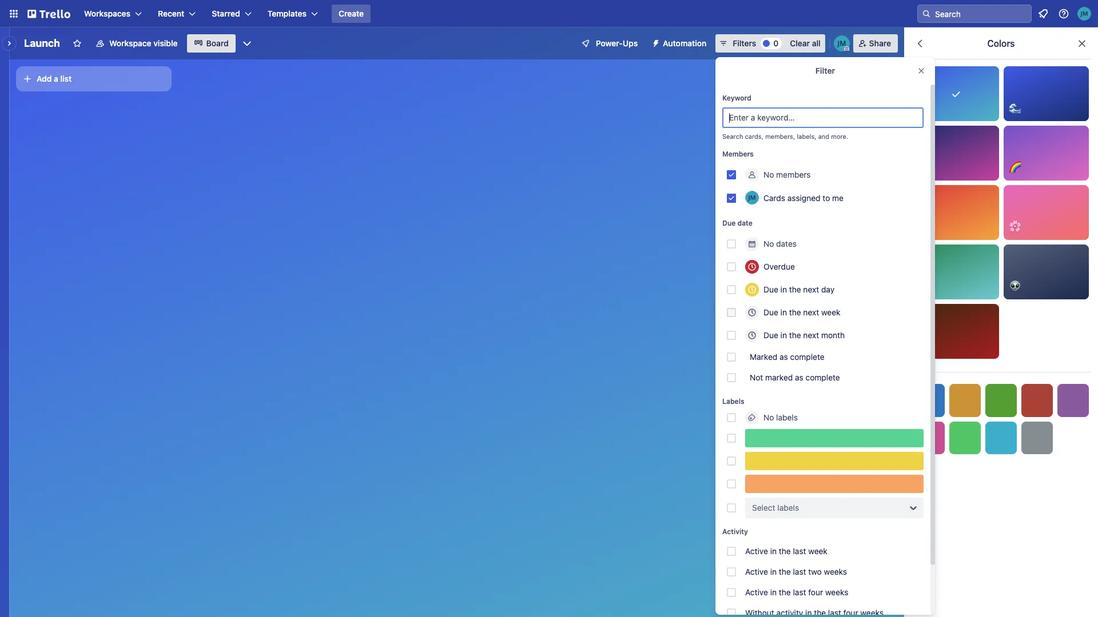 Task type: vqa. For each thing, say whether or not it's contained in the screenshot.
Create from template… icon to the right
no



Task type: locate. For each thing, give the bounding box(es) containing it.
no up cards
[[764, 170, 774, 180]]

🌋
[[920, 340, 931, 351]]

the for due in the next month
[[790, 331, 801, 340]]

more.
[[832, 133, 849, 140]]

2 vertical spatial no
[[764, 413, 774, 423]]

1 vertical spatial as
[[795, 373, 804, 383]]

board link
[[187, 34, 236, 53]]

close popover image
[[917, 66, 926, 76]]

1 active from the top
[[746, 547, 768, 557]]

the down due in the next day
[[790, 308, 801, 318]]

members
[[777, 170, 811, 180]]

cards,
[[745, 133, 764, 140]]

due in the next day
[[764, 285, 835, 295]]

active for active in the last week
[[746, 547, 768, 557]]

in down due in the next day
[[781, 308, 787, 318]]

in down the active in the last week
[[771, 568, 777, 577]]

jeremy miller (jeremymiller198) image inside "primary" element
[[1078, 7, 1092, 21]]

to
[[823, 193, 830, 203]]

2 last from the top
[[793, 568, 807, 577]]

active for active in the last four weeks
[[746, 588, 768, 598]]

next left day
[[804, 285, 819, 295]]

cards
[[764, 193, 786, 203]]

in for due in the next week
[[781, 308, 787, 318]]

the down the active in the last week
[[779, 568, 791, 577]]

2 vertical spatial active
[[746, 588, 768, 598]]

0 vertical spatial as
[[780, 352, 788, 362]]

in for due in the next day
[[781, 285, 787, 295]]

add a list button
[[16, 66, 172, 92]]

marked
[[750, 352, 778, 362]]

next left month
[[804, 331, 819, 340]]

launch
[[24, 37, 60, 49]]

1 last from the top
[[793, 547, 807, 557]]

due for due date
[[723, 219, 736, 228]]

0 horizontal spatial as
[[780, 352, 788, 362]]

due down overdue at top right
[[764, 285, 779, 295]]

due left date
[[723, 219, 736, 228]]

the up marked as complete
[[790, 331, 801, 340]]

labels for select labels
[[778, 504, 799, 513]]

3 active from the top
[[746, 588, 768, 598]]

❄️
[[920, 102, 931, 113]]

0 vertical spatial last
[[793, 547, 807, 557]]

last for week
[[793, 547, 807, 557]]

jeremy miller (jeremymiller198) image
[[1078, 7, 1092, 21], [746, 191, 759, 205]]

in down overdue at top right
[[781, 285, 787, 295]]

power-ups
[[596, 38, 638, 48]]

0 notifications image
[[1037, 7, 1051, 21]]

activity
[[723, 528, 748, 537]]

assigned
[[788, 193, 821, 203]]

next up "due in the next month"
[[804, 308, 819, 318]]

🌸
[[1010, 221, 1021, 232]]

me
[[833, 193, 844, 203]]

active down "activity"
[[746, 547, 768, 557]]

0 vertical spatial labels
[[777, 413, 798, 423]]

the
[[790, 285, 801, 295], [790, 308, 801, 318], [790, 331, 801, 340], [779, 547, 791, 557], [779, 568, 791, 577], [779, 588, 791, 598]]

1 no from the top
[[764, 170, 774, 180]]

no left dates
[[764, 239, 774, 249]]

no
[[764, 170, 774, 180], [764, 239, 774, 249], [764, 413, 774, 423]]

active in the last week
[[746, 547, 828, 557]]

3 no from the top
[[764, 413, 774, 423]]

labels down not marked as complete
[[777, 413, 798, 423]]

weeks right four
[[826, 588, 849, 598]]

week
[[822, 308, 841, 318], [809, 547, 828, 557]]

in up active in the last two weeks
[[771, 547, 777, 557]]

active down active in the last two weeks
[[746, 588, 768, 598]]

in up marked as complete
[[781, 331, 787, 340]]

list
[[60, 74, 72, 84]]

week for active in the last week
[[809, 547, 828, 557]]

1 next from the top
[[804, 285, 819, 295]]

🌊
[[1010, 102, 1021, 113]]

as right the marked
[[780, 352, 788, 362]]

labels for no labels
[[777, 413, 798, 423]]

last left two on the right bottom of the page
[[793, 568, 807, 577]]

2 vertical spatial last
[[793, 588, 807, 598]]

due for due in the next week
[[764, 308, 779, 318]]

2 next from the top
[[804, 308, 819, 318]]

weeks
[[824, 568, 847, 577], [826, 588, 849, 598]]

the up due in the next week
[[790, 285, 801, 295]]

search
[[723, 133, 744, 140]]

the down active in the last two weeks
[[779, 588, 791, 598]]

1 horizontal spatial jeremy miller (jeremymiller198) image
[[1078, 7, 1092, 21]]

board
[[206, 38, 229, 48]]

week up month
[[822, 308, 841, 318]]

0 vertical spatial no
[[764, 170, 774, 180]]

the for active in the last week
[[779, 547, 791, 557]]

active for active in the last two weeks
[[746, 568, 768, 577]]

2 vertical spatial next
[[804, 331, 819, 340]]

starred button
[[205, 5, 258, 23]]

last left four
[[793, 588, 807, 598]]

dates
[[777, 239, 797, 249]]

labels
[[723, 398, 745, 406]]

active
[[746, 547, 768, 557], [746, 568, 768, 577], [746, 588, 768, 598]]

Board name text field
[[18, 34, 66, 53]]

the up active in the last two weeks
[[779, 547, 791, 557]]

due for due in the next day
[[764, 285, 779, 295]]

no down marked
[[764, 413, 774, 423]]

2 no from the top
[[764, 239, 774, 249]]

week up two on the right bottom of the page
[[809, 547, 828, 557]]

next for month
[[804, 331, 819, 340]]

due
[[723, 219, 736, 228], [764, 285, 779, 295], [764, 308, 779, 318], [764, 331, 779, 340]]

0 vertical spatial weeks
[[824, 568, 847, 577]]

2 active from the top
[[746, 568, 768, 577]]

1 vertical spatial active
[[746, 568, 768, 577]]

3 next from the top
[[804, 331, 819, 340]]

1 vertical spatial jeremy miller (jeremymiller198) image
[[746, 191, 759, 205]]

workspace visible button
[[89, 34, 185, 53]]

automation button
[[647, 34, 714, 53]]

workspace
[[109, 38, 151, 48]]

3 last from the top
[[793, 588, 807, 598]]

0 vertical spatial complete
[[791, 352, 825, 362]]

primary element
[[0, 0, 1099, 27]]

no for no dates
[[764, 239, 774, 249]]

0 vertical spatial active
[[746, 547, 768, 557]]

marked as complete
[[750, 352, 825, 362]]

active in the last two weeks
[[746, 568, 847, 577]]

the for active in the last two weeks
[[779, 568, 791, 577]]

as
[[780, 352, 788, 362], [795, 373, 804, 383]]

complete down marked as complete
[[806, 373, 840, 383]]

automation
[[663, 38, 707, 48]]

templates
[[268, 9, 307, 18]]

0 vertical spatial next
[[804, 285, 819, 295]]

1 vertical spatial next
[[804, 308, 819, 318]]

two
[[809, 568, 822, 577]]

add a list
[[37, 74, 72, 84]]

active in the last four weeks
[[746, 588, 849, 598]]

due down due in the next day
[[764, 308, 779, 318]]

0 vertical spatial jeremy miller (jeremymiller198) image
[[1078, 7, 1092, 21]]

due in the next week
[[764, 308, 841, 318]]

weeks right two on the right bottom of the page
[[824, 568, 847, 577]]

0 vertical spatial week
[[822, 308, 841, 318]]

1 vertical spatial weeks
[[826, 588, 849, 598]]

due for due in the next month
[[764, 331, 779, 340]]

complete down "due in the next month"
[[791, 352, 825, 362]]

last up active in the last two weeks
[[793, 547, 807, 557]]

labels right select
[[778, 504, 799, 513]]

recent
[[158, 9, 184, 18]]

1 vertical spatial last
[[793, 568, 807, 577]]

1 vertical spatial week
[[809, 547, 828, 557]]

clear all
[[790, 38, 821, 48]]

1 vertical spatial complete
[[806, 373, 840, 383]]

the for due in the next week
[[790, 308, 801, 318]]

this member is an admin of this board. image
[[844, 46, 850, 51]]

as right marked
[[795, 373, 804, 383]]

month
[[822, 331, 845, 340]]

in down active in the last two weeks
[[771, 588, 777, 598]]

last
[[793, 547, 807, 557], [793, 568, 807, 577], [793, 588, 807, 598]]

complete
[[791, 352, 825, 362], [806, 373, 840, 383]]

next
[[804, 285, 819, 295], [804, 308, 819, 318], [804, 331, 819, 340]]

power-
[[596, 38, 623, 48]]

due in the next month
[[764, 331, 845, 340]]

jeremy miller (jeremymiller198) image left cards
[[746, 191, 759, 205]]

labels,
[[797, 133, 817, 140]]

workspaces button
[[77, 5, 149, 23]]

jeremy miller (jeremymiller198) image right open information menu icon
[[1078, 7, 1092, 21]]

labels
[[777, 413, 798, 423], [778, 504, 799, 513]]

due up the marked
[[764, 331, 779, 340]]

1 vertical spatial no
[[764, 239, 774, 249]]

1 vertical spatial labels
[[778, 504, 799, 513]]

overdue
[[764, 262, 795, 272]]

in
[[781, 285, 787, 295], [781, 308, 787, 318], [781, 331, 787, 340], [771, 547, 777, 557], [771, 568, 777, 577], [771, 588, 777, 598]]

due date
[[723, 219, 753, 228]]

active down the active in the last week
[[746, 568, 768, 577]]

no labels
[[764, 413, 798, 423]]



Task type: describe. For each thing, give the bounding box(es) containing it.
in for due in the next month
[[781, 331, 787, 340]]

🔮
[[920, 162, 931, 172]]

day
[[822, 285, 835, 295]]

last for four
[[793, 588, 807, 598]]

🌈
[[1010, 162, 1021, 172]]

color: yellow, title: none element
[[746, 453, 924, 471]]

workspaces
[[84, 9, 130, 18]]

not marked as complete
[[750, 373, 840, 383]]

in for active in the last week
[[771, 547, 777, 557]]

color: green, title: none element
[[746, 430, 924, 448]]

in for active in the last two weeks
[[771, 568, 777, 577]]

week for due in the next week
[[822, 308, 841, 318]]

not
[[750, 373, 763, 383]]

marked
[[766, 373, 793, 383]]

cards assigned to me
[[764, 193, 844, 203]]

four
[[809, 588, 824, 598]]

share
[[870, 38, 891, 48]]

no dates
[[764, 239, 797, 249]]

in for active in the last four weeks
[[771, 588, 777, 598]]

a
[[54, 74, 58, 84]]

0 horizontal spatial jeremy miller (jeremymiller198) image
[[746, 191, 759, 205]]

share button
[[854, 34, 898, 53]]

clear all button
[[786, 34, 826, 53]]

Search field
[[932, 5, 1032, 22]]

the for due in the next day
[[790, 285, 801, 295]]

visible
[[154, 38, 178, 48]]

switch to… image
[[8, 8, 19, 19]]

no members
[[764, 170, 811, 180]]

the for active in the last four weeks
[[779, 588, 791, 598]]

👽
[[1010, 281, 1021, 291]]

jeremy miller (jeremymiller198) image
[[834, 35, 850, 51]]

open information menu image
[[1059, 8, 1070, 19]]

templates button
[[261, 5, 325, 23]]

starred
[[212, 9, 240, 18]]

ups
[[623, 38, 638, 48]]

sm image
[[647, 34, 663, 50]]

members
[[723, 150, 754, 158]]

last for two
[[793, 568, 807, 577]]

recent button
[[151, 5, 203, 23]]

filter
[[816, 66, 836, 76]]

0
[[774, 38, 779, 48]]

🍑
[[920, 221, 931, 232]]

search cards, members, labels, and more.
[[723, 133, 849, 140]]

keyword
[[723, 94, 752, 102]]

clear
[[790, 38, 810, 48]]

and
[[819, 133, 830, 140]]

workspace visible
[[109, 38, 178, 48]]

search image
[[922, 9, 932, 18]]

no for no labels
[[764, 413, 774, 423]]

🌎
[[920, 281, 931, 291]]

create button
[[332, 5, 371, 23]]

next for week
[[804, 308, 819, 318]]

weeks for active in the last four weeks
[[826, 588, 849, 598]]

weeks for active in the last two weeks
[[824, 568, 847, 577]]

color: orange, title: none element
[[746, 475, 924, 494]]

add
[[37, 74, 52, 84]]

colors
[[988, 38, 1015, 49]]

no for no members
[[764, 170, 774, 180]]

next for day
[[804, 285, 819, 295]]

all
[[812, 38, 821, 48]]

customize views image
[[241, 38, 253, 49]]

power-ups button
[[573, 34, 645, 53]]

members,
[[766, 133, 795, 140]]

filters
[[733, 38, 757, 48]]

select labels
[[752, 504, 799, 513]]

star or unstar board image
[[73, 39, 82, 48]]

create
[[339, 9, 364, 18]]

select
[[752, 504, 776, 513]]

1 horizontal spatial as
[[795, 373, 804, 383]]

Enter a keyword… text field
[[723, 108, 924, 128]]

date
[[738, 219, 753, 228]]

back to home image
[[27, 5, 70, 23]]



